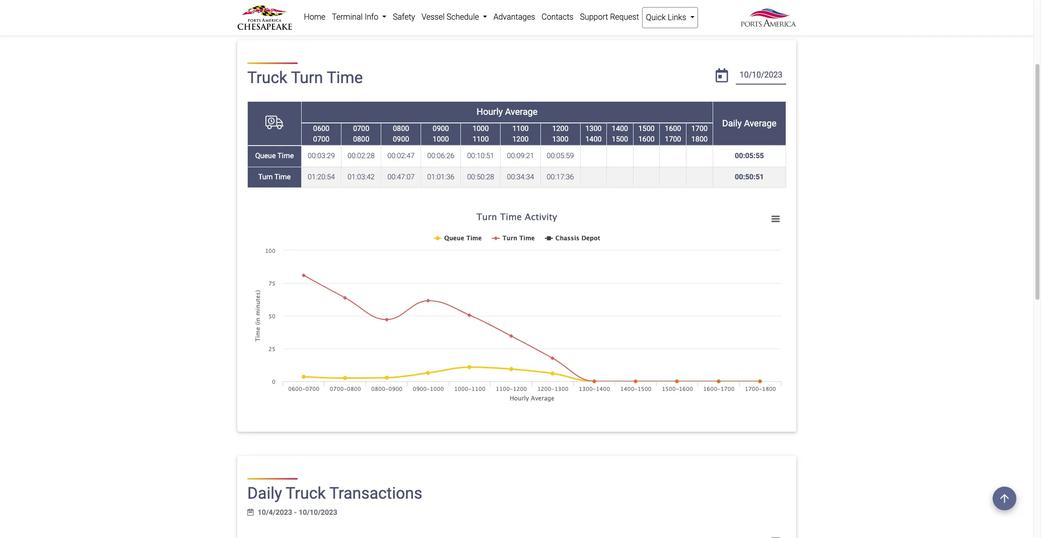 Task type: locate. For each thing, give the bounding box(es) containing it.
0900
[[433, 124, 449, 133], [393, 135, 409, 144]]

1 vertical spatial 0900
[[393, 135, 409, 144]]

0 horizontal spatial 0900
[[393, 135, 409, 144]]

00:50:51
[[735, 173, 764, 182]]

home up analytics
[[304, 12, 326, 22]]

home left analytics
[[245, 23, 267, 33]]

1700 left 1800
[[665, 135, 682, 144]]

1 horizontal spatial 1500
[[639, 124, 655, 133]]

0 vertical spatial 1200
[[553, 124, 569, 133]]

1 vertical spatial 1700
[[665, 135, 682, 144]]

hourly
[[477, 107, 503, 117]]

1100
[[513, 124, 529, 133], [473, 135, 489, 144]]

1 vertical spatial time
[[278, 152, 294, 160]]

home link left terminal
[[301, 7, 329, 27]]

1 vertical spatial daily
[[247, 484, 282, 503]]

average
[[505, 107, 538, 117], [745, 118, 777, 129]]

0800
[[393, 124, 409, 133], [353, 135, 370, 144]]

1400 left 1500 1600
[[612, 124, 629, 133]]

daily truck transactions
[[247, 484, 423, 503]]

2 vertical spatial time
[[275, 173, 291, 182]]

1200
[[553, 124, 569, 133], [513, 135, 529, 144]]

00:09:21
[[507, 152, 534, 160]]

turn
[[291, 68, 323, 87], [258, 173, 273, 182]]

home link left analytics
[[245, 23, 267, 33]]

1 vertical spatial 1500
[[612, 135, 629, 144]]

1 horizontal spatial daily
[[723, 118, 742, 129]]

time
[[327, 68, 363, 87], [278, 152, 294, 160], [275, 173, 291, 182]]

0 horizontal spatial turn
[[258, 173, 273, 182]]

1 horizontal spatial 1700
[[692, 124, 708, 133]]

1200 up '00:05:59'
[[553, 124, 569, 133]]

1 horizontal spatial 0800
[[393, 124, 409, 133]]

average up 00:05:55
[[745, 118, 777, 129]]

1200 1300
[[553, 124, 569, 144]]

1600 1700
[[665, 124, 682, 144]]

00:34:34
[[507, 173, 534, 182]]

0 horizontal spatial average
[[505, 107, 538, 117]]

1100 1200
[[513, 124, 529, 144]]

01:20:54
[[308, 173, 335, 182]]

1400 left 1400 1500
[[586, 135, 602, 144]]

0800 up 00:02:47
[[393, 124, 409, 133]]

1 vertical spatial 1200
[[513, 135, 529, 144]]

0 vertical spatial 1600
[[665, 124, 682, 133]]

0 vertical spatial turn
[[291, 68, 323, 87]]

1100 up 00:10:51
[[473, 135, 489, 144]]

1500 right 1400 1500
[[639, 124, 655, 133]]

1 vertical spatial 1300
[[553, 135, 569, 144]]

daily
[[723, 118, 742, 129], [247, 484, 282, 503]]

1000 down hourly
[[473, 124, 489, 133]]

1700 up 1800
[[692, 124, 708, 133]]

0700 0800
[[353, 124, 370, 144]]

go to top image
[[993, 487, 1017, 511]]

1 vertical spatial 1400
[[586, 135, 602, 144]]

10/4/2023
[[258, 508, 292, 517]]

1 vertical spatial 0700
[[313, 135, 330, 144]]

quick links
[[646, 13, 689, 22]]

0 vertical spatial 1500
[[639, 124, 655, 133]]

1 horizontal spatial 1100
[[513, 124, 529, 133]]

00:05:59
[[547, 152, 574, 160]]

transactions
[[330, 484, 423, 503]]

vessel schedule
[[422, 12, 481, 22]]

00:47:07
[[388, 173, 415, 182]]

0 horizontal spatial 1600
[[639, 135, 655, 144]]

1100 up 00:09:21 in the top of the page
[[513, 124, 529, 133]]

0 vertical spatial 0900
[[433, 124, 449, 133]]

-
[[294, 508, 297, 517]]

home link
[[301, 7, 329, 27], [245, 23, 267, 33]]

1600 right 1400 1500
[[639, 135, 655, 144]]

1200 up 00:09:21 in the top of the page
[[513, 135, 529, 144]]

1300 left 1400 1500
[[586, 124, 602, 133]]

1400
[[612, 124, 629, 133], [586, 135, 602, 144]]

1500 down the hourly average daily average
[[612, 135, 629, 144]]

request
[[610, 12, 640, 22]]

average up 1100 1200 at the top of the page
[[505, 107, 538, 117]]

1 vertical spatial average
[[745, 118, 777, 129]]

links
[[668, 13, 687, 22]]

1 vertical spatial 1100
[[473, 135, 489, 144]]

0 horizontal spatial 1200
[[513, 135, 529, 144]]

0 horizontal spatial 0800
[[353, 135, 370, 144]]

00:02:28
[[348, 152, 375, 160]]

1 vertical spatial home
[[245, 23, 267, 33]]

0 vertical spatial 0700
[[353, 124, 370, 133]]

0 vertical spatial 1300
[[586, 124, 602, 133]]

1 vertical spatial 1600
[[639, 135, 655, 144]]

home
[[304, 12, 326, 22], [245, 23, 267, 33]]

1000
[[473, 124, 489, 133], [433, 135, 449, 144]]

0700 up 00:02:28
[[353, 124, 370, 133]]

None text field
[[736, 67, 787, 85]]

0 vertical spatial daily
[[723, 118, 742, 129]]

1500
[[639, 124, 655, 133], [612, 135, 629, 144]]

0 horizontal spatial 1700
[[665, 135, 682, 144]]

0 vertical spatial 1100
[[513, 124, 529, 133]]

0900 up 00:02:47
[[393, 135, 409, 144]]

1 horizontal spatial 0700
[[353, 124, 370, 133]]

00:02:47
[[388, 152, 415, 160]]

01:01:36
[[428, 173, 455, 182]]

vessel
[[422, 12, 445, 22]]

1800
[[692, 135, 708, 144]]

support
[[580, 12, 609, 22]]

1700
[[692, 124, 708, 133], [665, 135, 682, 144]]

0800 0900
[[393, 124, 409, 144]]

daily right the "1700 1800"
[[723, 118, 742, 129]]

0 horizontal spatial daily
[[247, 484, 282, 503]]

0 vertical spatial 1700
[[692, 124, 708, 133]]

0 vertical spatial 0800
[[393, 124, 409, 133]]

1 vertical spatial 1000
[[433, 135, 449, 144]]

1600
[[665, 124, 682, 133], [639, 135, 655, 144]]

calendar week image
[[247, 509, 254, 516]]

1300 up '00:05:59'
[[553, 135, 569, 144]]

0600 0700
[[313, 124, 330, 144]]

00:10:51
[[467, 152, 495, 160]]

1600 right 1500 1600
[[665, 124, 682, 133]]

0 vertical spatial truck
[[247, 68, 287, 87]]

0900 up 00:06:26
[[433, 124, 449, 133]]

terminal info link
[[329, 7, 390, 27]]

safety
[[393, 12, 415, 22]]

0800 up 00:02:28
[[353, 135, 370, 144]]

1 horizontal spatial home
[[304, 12, 326, 22]]

0 vertical spatial 1400
[[612, 124, 629, 133]]

vessel schedule link
[[419, 7, 491, 27]]

queue time
[[255, 152, 294, 160]]

0 horizontal spatial home link
[[245, 23, 267, 33]]

1300
[[586, 124, 602, 133], [553, 135, 569, 144]]

0700
[[353, 124, 370, 133], [313, 135, 330, 144]]

1 horizontal spatial 1000
[[473, 124, 489, 133]]

1 horizontal spatial 1600
[[665, 124, 682, 133]]

0700 down the 0600
[[313, 135, 330, 144]]

1000 up 00:06:26
[[433, 135, 449, 144]]

truck
[[247, 68, 287, 87], [286, 484, 326, 503]]

1 vertical spatial truck
[[286, 484, 326, 503]]

daily up 10/4/2023
[[247, 484, 282, 503]]



Task type: describe. For each thing, give the bounding box(es) containing it.
turn time
[[258, 173, 291, 182]]

hourly average daily average
[[477, 107, 777, 129]]

safety link
[[390, 7, 419, 27]]

daily inside the hourly average daily average
[[723, 118, 742, 129]]

advantages link
[[491, 7, 539, 27]]

1400 1500
[[612, 124, 629, 144]]

0 horizontal spatial home
[[245, 23, 267, 33]]

1500 1600
[[639, 124, 655, 144]]

0 horizontal spatial 1100
[[473, 135, 489, 144]]

time for 01:20:54
[[275, 173, 291, 182]]

time for 00:03:29
[[278, 152, 294, 160]]

0 horizontal spatial 1500
[[612, 135, 629, 144]]

1000 1100
[[473, 124, 489, 144]]

0600
[[313, 124, 330, 133]]

00:05:55
[[735, 152, 764, 160]]

advantages
[[494, 12, 536, 22]]

00:50:28
[[467, 173, 495, 182]]

00:03:29
[[308, 152, 335, 160]]

1 vertical spatial 0800
[[353, 135, 370, 144]]

terminal
[[332, 12, 363, 22]]

01:03:42
[[348, 173, 375, 182]]

0 horizontal spatial 1000
[[433, 135, 449, 144]]

schedule
[[447, 12, 479, 22]]

1 horizontal spatial home link
[[301, 7, 329, 27]]

queue
[[255, 152, 276, 160]]

0 vertical spatial 1000
[[473, 124, 489, 133]]

support request
[[580, 12, 640, 22]]

contacts link
[[539, 7, 577, 27]]

00:17:36
[[547, 173, 574, 182]]

0 vertical spatial home
[[304, 12, 326, 22]]

0 horizontal spatial 1400
[[586, 135, 602, 144]]

1 horizontal spatial 1200
[[553, 124, 569, 133]]

1 horizontal spatial 1300
[[586, 124, 602, 133]]

support request link
[[577, 7, 643, 27]]

00:06:26
[[428, 152, 455, 160]]

calendar day image
[[716, 69, 729, 83]]

info
[[365, 12, 379, 22]]

terminal info
[[332, 12, 381, 22]]

1300 1400
[[586, 124, 602, 144]]

contacts
[[542, 12, 574, 22]]

0 vertical spatial average
[[505, 107, 538, 117]]

1 horizontal spatial average
[[745, 118, 777, 129]]

10/4/2023 - 10/10/2023
[[258, 508, 338, 517]]

10/10/2023
[[299, 508, 338, 517]]

0 horizontal spatial 0700
[[313, 135, 330, 144]]

1 horizontal spatial 0900
[[433, 124, 449, 133]]

quick
[[646, 13, 666, 22]]

0 horizontal spatial 1300
[[553, 135, 569, 144]]

0900 1000
[[433, 124, 449, 144]]

1 horizontal spatial turn
[[291, 68, 323, 87]]

quick links link
[[643, 7, 699, 28]]

0 vertical spatial time
[[327, 68, 363, 87]]

1700 1800
[[692, 124, 708, 144]]

1 vertical spatial turn
[[258, 173, 273, 182]]

1 horizontal spatial 1400
[[612, 124, 629, 133]]

truck turn time
[[247, 68, 363, 87]]

analytics
[[278, 23, 310, 33]]



Task type: vqa. For each thing, say whether or not it's contained in the screenshot.


